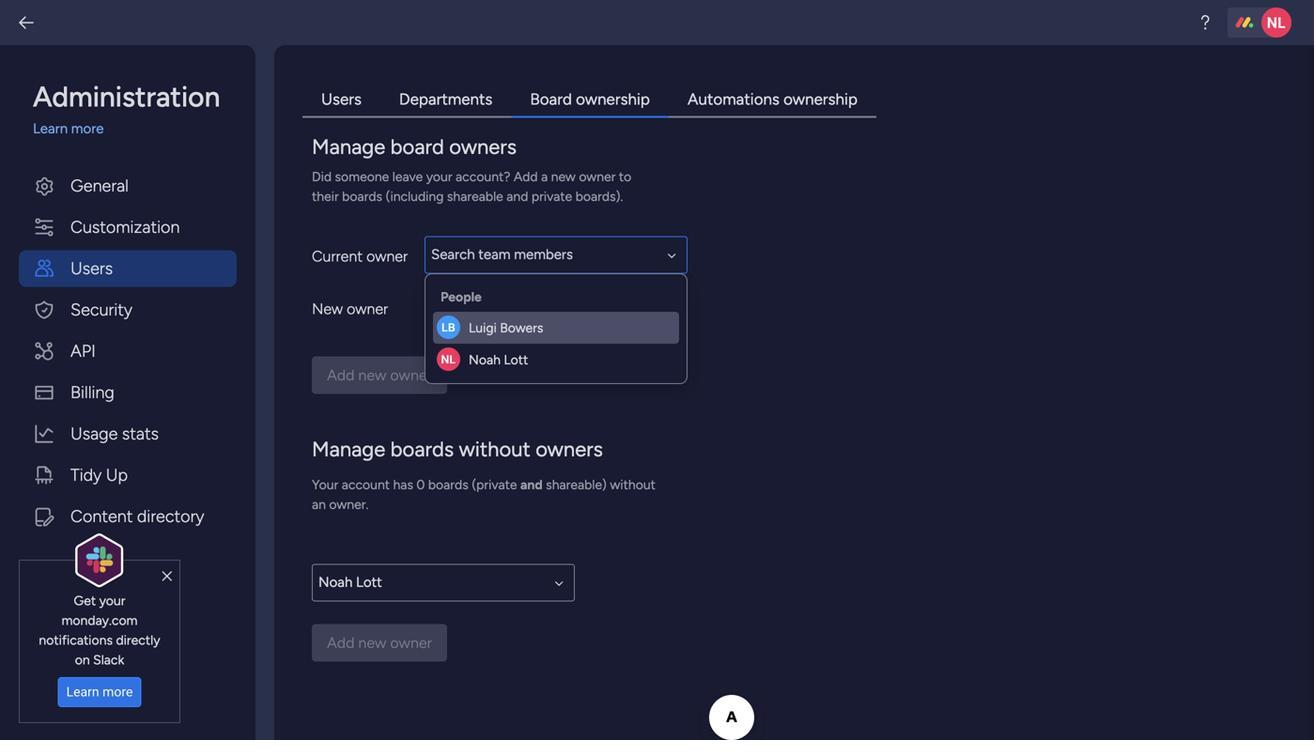 Task type: locate. For each thing, give the bounding box(es) containing it.
learn
[[33, 120, 68, 137], [66, 685, 99, 700]]

owner inside manage board owners did someone leave your account? add a new owner to their boards (including shareable and private boards).
[[579, 169, 616, 185]]

and inside manage board owners did someone leave your account? add a new owner to their boards (including shareable and private boards).
[[507, 188, 529, 204]]

0 horizontal spatial users
[[70, 258, 113, 279]]

None text field
[[425, 236, 688, 274], [425, 289, 688, 327], [312, 564, 575, 602], [425, 236, 688, 274], [425, 289, 688, 327], [312, 564, 575, 602]]

learn more
[[66, 685, 133, 700]]

has
[[393, 477, 413, 493]]

general
[[70, 176, 129, 196]]

more down slack
[[103, 685, 133, 700]]

usage stats
[[70, 424, 159, 444]]

stats
[[122, 424, 159, 444]]

manage boards without owners
[[312, 437, 603, 462]]

0 vertical spatial your
[[426, 169, 453, 185]]

1 horizontal spatial without
[[610, 477, 656, 493]]

owner
[[579, 169, 616, 185], [367, 248, 408, 266], [347, 300, 388, 318]]

manage
[[312, 134, 386, 159], [312, 437, 386, 462]]

0 vertical spatial boards
[[342, 188, 383, 204]]

api button
[[19, 333, 237, 370]]

more inside button
[[103, 685, 133, 700]]

owners up shareable)
[[536, 437, 603, 462]]

boards down someone
[[342, 188, 383, 204]]

manage board owners did someone leave your account? add a new owner to their boards (including shareable and private boards).
[[312, 134, 632, 204]]

2 vertical spatial owner
[[347, 300, 388, 318]]

2 ownership from the left
[[784, 90, 858, 109]]

more inside administration learn more
[[71, 120, 104, 137]]

0 vertical spatial without
[[459, 437, 531, 462]]

customization
[[70, 217, 180, 237]]

new
[[312, 300, 343, 318]]

more
[[71, 120, 104, 137], [103, 685, 133, 700]]

1 vertical spatial your
[[99, 593, 125, 609]]

owner right new
[[347, 300, 388, 318]]

owners
[[449, 134, 517, 159], [536, 437, 603, 462]]

ownership for automations ownership
[[784, 90, 858, 109]]

back to workspace image
[[17, 13, 36, 32]]

owner for new owner
[[347, 300, 388, 318]]

0
[[417, 477, 425, 493]]

boards right 0
[[428, 477, 469, 493]]

users
[[321, 90, 362, 109], [70, 258, 113, 279]]

1 vertical spatial more
[[103, 685, 133, 700]]

your up "monday.com" at the bottom of the page
[[99, 593, 125, 609]]

1 manage from the top
[[312, 134, 386, 159]]

your
[[426, 169, 453, 185], [99, 593, 125, 609]]

owner up boards). at the top of page
[[579, 169, 616, 185]]

board
[[391, 134, 444, 159]]

up
[[106, 465, 128, 485]]

1 vertical spatial manage
[[312, 437, 386, 462]]

directly
[[116, 632, 160, 648]]

your account has 0 boards (private and
[[312, 477, 543, 493]]

users up did
[[321, 90, 362, 109]]

monday.com
[[62, 613, 138, 629]]

bowers
[[500, 320, 544, 336]]

1 vertical spatial owners
[[536, 437, 603, 462]]

2 manage from the top
[[312, 437, 386, 462]]

an
[[312, 497, 326, 513]]

manage for manage boards without owners
[[312, 437, 386, 462]]

1 vertical spatial learn
[[66, 685, 99, 700]]

learn more button
[[58, 677, 141, 708]]

content
[[70, 507, 133, 527]]

ownership
[[576, 90, 650, 109], [784, 90, 858, 109]]

1 vertical spatial without
[[610, 477, 656, 493]]

learn down the on
[[66, 685, 99, 700]]

ownership right board
[[576, 90, 650, 109]]

learn down administration
[[33, 120, 68, 137]]

get your monday.com notifications directly on slack
[[39, 593, 160, 668]]

ownership right the automations
[[784, 90, 858, 109]]

current
[[312, 248, 363, 266]]

leave
[[393, 169, 423, 185]]

0 horizontal spatial owners
[[449, 134, 517, 159]]

board ownership link
[[512, 83, 669, 118]]

owners up 'account?'
[[449, 134, 517, 159]]

boards up 0
[[391, 437, 454, 462]]

0 vertical spatial owners
[[449, 134, 517, 159]]

0 vertical spatial manage
[[312, 134, 386, 159]]

users button
[[19, 250, 237, 287]]

your inside get your monday.com notifications directly on slack
[[99, 593, 125, 609]]

0 vertical spatial users
[[321, 90, 362, 109]]

1 vertical spatial owner
[[367, 248, 408, 266]]

users up security
[[70, 258, 113, 279]]

people
[[441, 289, 482, 305]]

0 vertical spatial more
[[71, 120, 104, 137]]

dapulse x slim image
[[162, 568, 172, 585]]

luigi
[[469, 320, 497, 336]]

luigi bowers link
[[433, 312, 679, 344]]

someone
[[335, 169, 389, 185]]

owner.
[[329, 497, 369, 513]]

and down add
[[507, 188, 529, 204]]

usage stats button
[[19, 416, 237, 452]]

usage
[[70, 424, 118, 444]]

security
[[70, 300, 133, 320]]

your up (including
[[426, 169, 453, 185]]

0 horizontal spatial ownership
[[576, 90, 650, 109]]

1 vertical spatial users
[[70, 258, 113, 279]]

manage up someone
[[312, 134, 386, 159]]

learn more link
[[33, 118, 237, 140]]

1 horizontal spatial your
[[426, 169, 453, 185]]

1 vertical spatial and
[[521, 477, 543, 493]]

security button
[[19, 292, 237, 328]]

1 ownership from the left
[[576, 90, 650, 109]]

0 vertical spatial owner
[[579, 169, 616, 185]]

and right (private
[[521, 477, 543, 493]]

without right shareable)
[[610, 477, 656, 493]]

their
[[312, 188, 339, 204]]

without up (private
[[459, 437, 531, 462]]

departments link
[[380, 83, 512, 118]]

luigi bowers
[[469, 320, 544, 336]]

without
[[459, 437, 531, 462], [610, 477, 656, 493]]

a
[[541, 169, 548, 185]]

manage up account
[[312, 437, 386, 462]]

1 horizontal spatial ownership
[[784, 90, 858, 109]]

0 vertical spatial learn
[[33, 120, 68, 137]]

boards).
[[576, 188, 623, 204]]

administration
[[33, 80, 220, 114]]

get
[[74, 593, 96, 609]]

to
[[619, 169, 632, 185]]

owner right current
[[367, 248, 408, 266]]

and
[[507, 188, 529, 204], [521, 477, 543, 493]]

owners inside manage board owners did someone leave your account? add a new owner to their boards (including shareable and private boards).
[[449, 134, 517, 159]]

api
[[70, 341, 96, 361]]

tidy up button
[[19, 457, 237, 494]]

ownership for board ownership
[[576, 90, 650, 109]]

users inside button
[[70, 258, 113, 279]]

boards
[[342, 188, 383, 204], [391, 437, 454, 462], [428, 477, 469, 493]]

0 vertical spatial and
[[507, 188, 529, 204]]

more down administration
[[71, 120, 104, 137]]

0 horizontal spatial your
[[99, 593, 125, 609]]

manage inside manage board owners did someone leave your account? add a new owner to their boards (including shareable and private boards).
[[312, 134, 386, 159]]



Task type: describe. For each thing, give the bounding box(es) containing it.
new
[[551, 169, 576, 185]]

your
[[312, 477, 339, 493]]

add
[[514, 169, 538, 185]]

slack
[[93, 652, 124, 668]]

1 horizontal spatial users
[[321, 90, 362, 109]]

shareable)
[[546, 477, 607, 493]]

owner for current owner
[[367, 248, 408, 266]]

automations
[[688, 90, 780, 109]]

1 vertical spatial boards
[[391, 437, 454, 462]]

your inside manage board owners did someone leave your account? add a new owner to their boards (including shareable and private boards).
[[426, 169, 453, 185]]

billing
[[70, 382, 115, 403]]

tidy up
[[70, 465, 128, 485]]

billing button
[[19, 374, 237, 411]]

private
[[532, 188, 573, 204]]

account
[[342, 477, 390, 493]]

noah lott
[[469, 352, 528, 368]]

noah
[[469, 352, 501, 368]]

account?
[[456, 169, 511, 185]]

content directory
[[70, 507, 204, 527]]

noah lott image
[[1262, 8, 1292, 38]]

boards inside manage board owners did someone leave your account? add a new owner to their boards (including shareable and private boards).
[[342, 188, 383, 204]]

shareable
[[447, 188, 504, 204]]

departments
[[399, 90, 493, 109]]

(including
[[386, 188, 444, 204]]

Search team members text field
[[425, 236, 688, 274]]

board ownership
[[530, 90, 650, 109]]

noah lott link
[[433, 344, 679, 376]]

learn inside administration learn more
[[33, 120, 68, 137]]

content directory button
[[19, 499, 237, 535]]

directory
[[137, 507, 204, 527]]

2 vertical spatial boards
[[428, 477, 469, 493]]

administration learn more
[[33, 80, 220, 137]]

notifications
[[39, 632, 113, 648]]

Search team members text field
[[312, 564, 575, 602]]

automations ownership link
[[669, 83, 877, 118]]

did
[[312, 169, 332, 185]]

board
[[530, 90, 572, 109]]

on
[[75, 652, 90, 668]]

tidy
[[70, 465, 102, 485]]

lott
[[504, 352, 528, 368]]

without inside 'shareable) without an owner.'
[[610, 477, 656, 493]]

customization button
[[19, 209, 237, 246]]

automations ownership
[[688, 90, 858, 109]]

shareable) without an owner.
[[312, 477, 656, 513]]

current owner
[[312, 248, 408, 266]]

(private
[[472, 477, 517, 493]]

0 horizontal spatial without
[[459, 437, 531, 462]]

new owner
[[312, 300, 388, 318]]

users link
[[303, 83, 380, 118]]

help image
[[1196, 13, 1215, 32]]

manage for manage board owners did someone leave your account? add a new owner to their boards (including shareable and private boards).
[[312, 134, 386, 159]]

learn inside button
[[66, 685, 99, 700]]

general button
[[19, 168, 237, 204]]

1 horizontal spatial owners
[[536, 437, 603, 462]]



Task type: vqa. For each thing, say whether or not it's contained in the screenshot.
'New'
yes



